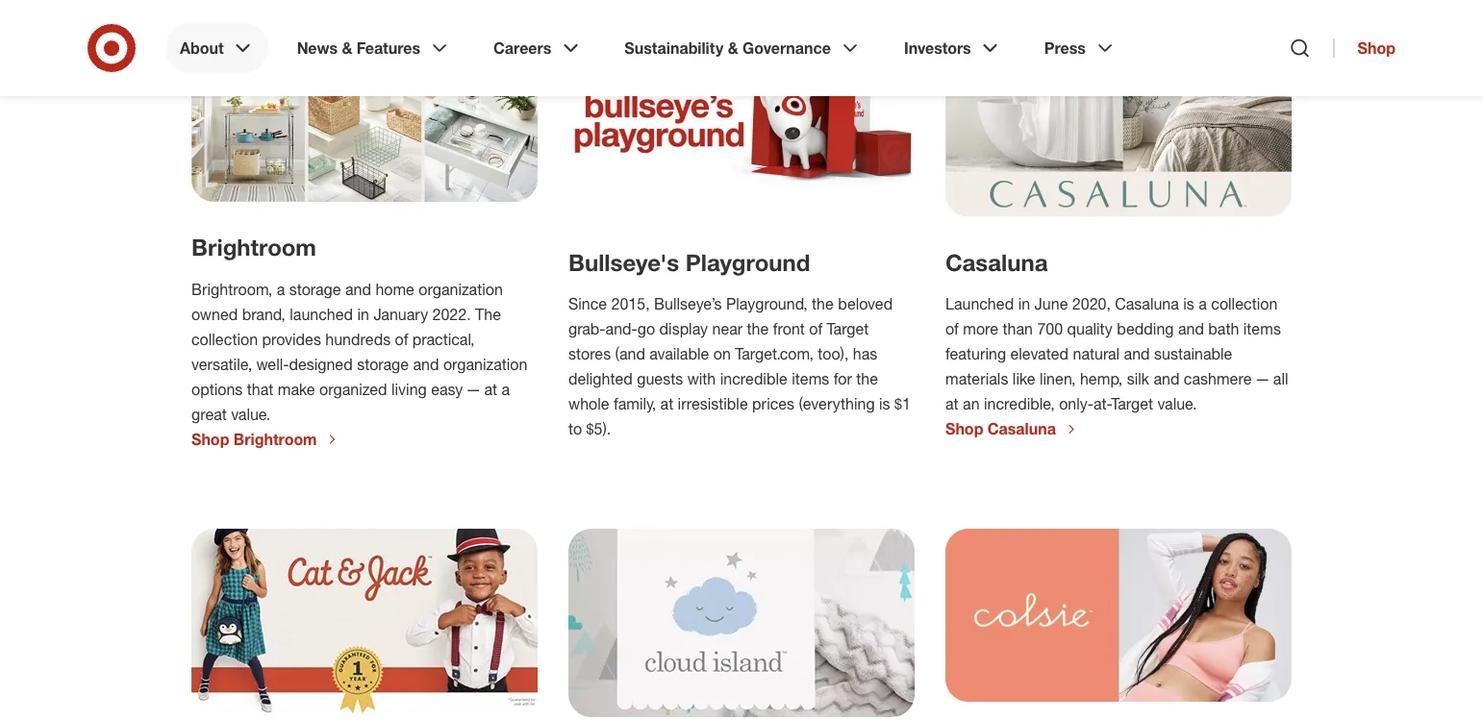 Task type: describe. For each thing, give the bounding box(es) containing it.
a inside launched in june 2020, casaluna is a collection of more than 700 quality bedding and bath items featuring elevated natural and sustainable materials like linen, hemp, silk and cashmere — all at an incredible, only-at-target value. shop casaluna
[[1199, 295, 1207, 314]]

sustainability & governance
[[625, 38, 831, 57]]

target.com,
[[735, 345, 814, 364]]

grab-
[[569, 320, 606, 339]]

home
[[376, 280, 415, 299]]

easy
[[431, 380, 463, 399]]

beloved
[[838, 295, 893, 314]]

near
[[712, 320, 743, 339]]

of inside since 2015, bullseye's playground, the beloved grab-and-go display near the front of target stores (and available on target.com, too), has delighted guests with incredible items for the whole family, at irresistible prices (everything is $1 to $5).
[[809, 320, 823, 339]]

1 horizontal spatial storage
[[357, 355, 409, 374]]

practical,
[[413, 330, 475, 349]]

too),
[[818, 345, 849, 364]]

2020,
[[1073, 295, 1111, 314]]

on
[[714, 345, 731, 364]]

collection inside launched in june 2020, casaluna is a collection of more than 700 quality bedding and bath items featuring elevated natural and sustainable materials like linen, hemp, silk and cashmere — all at an incredible, only-at-target value. shop casaluna
[[1211, 295, 1278, 314]]

and up sustainable
[[1178, 320, 1204, 339]]

careers
[[494, 38, 552, 57]]

(everything
[[799, 395, 875, 414]]

silk
[[1127, 370, 1150, 389]]

june
[[1035, 295, 1068, 314]]

0 horizontal spatial a
[[277, 280, 285, 299]]

sustainable
[[1154, 345, 1233, 364]]

go
[[638, 320, 655, 339]]

and up silk
[[1124, 345, 1150, 364]]

value. inside brightroom, a storage and home organization owned brand, launched in january 2022. the collection provides hundreds of practical, versatile, well-designed storage and organization options that make organized living easy — at a great value. shop brightroom
[[231, 405, 271, 424]]

700
[[1037, 320, 1063, 339]]

whole
[[569, 395, 609, 414]]

launched
[[946, 295, 1014, 314]]

graphical user interface, application image
[[569, 529, 915, 718]]

incredible,
[[984, 395, 1055, 414]]

careers link
[[480, 23, 596, 73]]

bath
[[1209, 320, 1239, 339]]

make
[[278, 380, 315, 399]]

an
[[963, 395, 980, 414]]

family,
[[614, 395, 656, 414]]

1 horizontal spatial a
[[502, 380, 510, 399]]

about
[[180, 38, 224, 57]]

and right silk
[[1154, 370, 1180, 389]]

0 vertical spatial casaluna
[[946, 248, 1048, 276]]

cashmere
[[1184, 370, 1252, 389]]

0 horizontal spatial the
[[747, 320, 769, 339]]

available
[[650, 345, 709, 364]]

materials
[[946, 370, 1009, 389]]

featuring
[[946, 345, 1006, 364]]

bullseye's
[[654, 295, 722, 314]]

investors link
[[891, 23, 1016, 73]]

sustainability & governance link
[[611, 23, 875, 73]]

hemp,
[[1080, 370, 1123, 389]]

with
[[687, 370, 716, 389]]

like
[[1013, 370, 1036, 389]]

quality
[[1067, 320, 1113, 339]]

news & features
[[297, 38, 420, 57]]

to
[[569, 420, 582, 439]]

incredible
[[720, 370, 788, 389]]

collection inside brightroom, a storage and home organization owned brand, launched in january 2022. the collection provides hundreds of practical, versatile, well-designed storage and organization options that make organized living easy — at a great value. shop brightroom
[[191, 330, 258, 349]]

organized
[[319, 380, 387, 399]]

press
[[1044, 38, 1086, 57]]

shop link
[[1334, 38, 1396, 58]]

0 horizontal spatial storage
[[289, 280, 341, 299]]

calendar image
[[191, 29, 538, 202]]

governance
[[743, 38, 831, 57]]

target inside since 2015, bullseye's playground, the beloved grab-and-go display near the front of target stores (and available on target.com, too), has delighted guests with incredible items for the whole family, at irresistible prices (everything is $1 to $5).
[[827, 320, 869, 339]]

brightroom,
[[191, 280, 272, 299]]

in inside launched in june 2020, casaluna is a collection of more than 700 quality bedding and bath items featuring elevated natural and sustainable materials like linen, hemp, silk and cashmere — all at an incredible, only-at-target value. shop casaluna
[[1018, 295, 1030, 314]]

news
[[297, 38, 338, 57]]

1 vertical spatial casaluna
[[1115, 295, 1179, 314]]

playground,
[[726, 295, 808, 314]]

delighted
[[569, 370, 633, 389]]

than
[[1003, 320, 1033, 339]]

0 vertical spatial organization
[[419, 280, 503, 299]]

shop inside launched in june 2020, casaluna is a collection of more than 700 quality bedding and bath items featuring elevated natural and sustainable materials like linen, hemp, silk and cashmere — all at an incredible, only-at-target value. shop casaluna
[[946, 420, 984, 439]]

& for governance
[[728, 38, 739, 57]]

about link
[[166, 23, 268, 73]]

and left the home
[[345, 280, 371, 299]]

for
[[834, 370, 852, 389]]

shop casaluna link
[[946, 420, 1079, 439]]

bedding
[[1117, 320, 1174, 339]]

living
[[392, 380, 427, 399]]

items inside launched in june 2020, casaluna is a collection of more than 700 quality bedding and bath items featuring elevated natural and sustainable materials like linen, hemp, silk and cashmere — all at an incredible, only-at-target value. shop casaluna
[[1244, 320, 1281, 339]]

shop inside brightroom, a storage and home organization owned brand, launched in january 2022. the collection provides hundreds of practical, versatile, well-designed storage and organization options that make organized living easy — at a great value. shop brightroom
[[191, 430, 229, 449]]

since
[[569, 295, 607, 314]]

logo image
[[569, 29, 915, 217]]

brightroom, a storage and home organization owned brand, launched in january 2022. the collection provides hundreds of practical, versatile, well-designed storage and organization options that make organized living easy — at a great value. shop brightroom
[[191, 280, 528, 449]]



Task type: locate. For each thing, give the bounding box(es) containing it.
in up "hundreds"
[[357, 305, 369, 324]]

that
[[247, 380, 274, 399]]

elevated
[[1011, 345, 1069, 364]]

has
[[853, 345, 878, 364]]

1 horizontal spatial is
[[1184, 295, 1195, 314]]

bullseye's
[[569, 248, 679, 276]]

storage up launched
[[289, 280, 341, 299]]

— left the all
[[1256, 370, 1269, 389]]

front
[[773, 320, 805, 339]]

provides
[[262, 330, 321, 349]]

shop
[[1358, 38, 1396, 57], [946, 420, 984, 439], [191, 430, 229, 449]]

of down "january"
[[395, 330, 408, 349]]

in
[[1018, 295, 1030, 314], [357, 305, 369, 324]]

features
[[357, 38, 420, 57]]

& for features
[[342, 38, 352, 57]]

0 horizontal spatial in
[[357, 305, 369, 324]]

— right easy
[[467, 380, 480, 399]]

1 vertical spatial target
[[1111, 395, 1153, 414]]

& left governance
[[728, 38, 739, 57]]

1 vertical spatial items
[[792, 370, 830, 389]]

and
[[345, 280, 371, 299], [1178, 320, 1204, 339], [1124, 345, 1150, 364], [413, 355, 439, 374], [1154, 370, 1180, 389]]

2 horizontal spatial the
[[856, 370, 878, 389]]

1 vertical spatial storage
[[357, 355, 409, 374]]

at
[[484, 380, 497, 399], [660, 395, 674, 414], [946, 395, 959, 414]]

guests
[[637, 370, 683, 389]]

of left more
[[946, 320, 959, 339]]

0 vertical spatial collection
[[1211, 295, 1278, 314]]

options
[[191, 380, 243, 399]]

organization up easy
[[443, 355, 528, 374]]

at inside brightroom, a storage and home organization owned brand, launched in january 2022. the collection provides hundreds of practical, versatile, well-designed storage and organization options that make organized living easy — at a great value. shop brightroom
[[484, 380, 497, 399]]

display
[[660, 320, 708, 339]]

1 horizontal spatial of
[[809, 320, 823, 339]]

a man and a woman image
[[191, 529, 538, 718]]

0 vertical spatial storage
[[289, 280, 341, 299]]

2 horizontal spatial at
[[946, 395, 959, 414]]

0 vertical spatial items
[[1244, 320, 1281, 339]]

collection up bath
[[1211, 295, 1278, 314]]

casaluna down incredible,
[[988, 420, 1056, 439]]

1 horizontal spatial shop
[[946, 420, 984, 439]]

2022.
[[432, 305, 471, 324]]

is up sustainable
[[1184, 295, 1195, 314]]

target
[[827, 320, 869, 339], [1111, 395, 1153, 414]]

at inside since 2015, bullseye's playground, the beloved grab-and-go display near the front of target stores (and available on target.com, too), has delighted guests with incredible items for the whole family, at irresistible prices (everything is $1 to $5).
[[660, 395, 674, 414]]

is inside launched in june 2020, casaluna is a collection of more than 700 quality bedding and bath items featuring elevated natural and sustainable materials like linen, hemp, silk and cashmere — all at an incredible, only-at-target value. shop casaluna
[[1184, 295, 1195, 314]]

january
[[374, 305, 428, 324]]

at for casaluna
[[946, 395, 959, 414]]

a up sustainable
[[1199, 295, 1207, 314]]

brand,
[[242, 305, 286, 324]]

a up brand,
[[277, 280, 285, 299]]

hundreds
[[325, 330, 391, 349]]

of
[[809, 320, 823, 339], [946, 320, 959, 339], [395, 330, 408, 349]]

is
[[1184, 295, 1195, 314], [879, 395, 890, 414]]

0 horizontal spatial value.
[[231, 405, 271, 424]]

value. down cashmere
[[1158, 395, 1197, 414]]

brightroom down that
[[234, 430, 317, 449]]

0 horizontal spatial shop
[[191, 430, 229, 449]]

&
[[342, 38, 352, 57], [728, 38, 739, 57]]

all
[[1274, 370, 1289, 389]]

1 horizontal spatial items
[[1244, 320, 1281, 339]]

the
[[812, 295, 834, 314], [747, 320, 769, 339], [856, 370, 878, 389]]

a right easy
[[502, 380, 510, 399]]

$1
[[895, 395, 911, 414]]

irresistible
[[678, 395, 748, 414]]

1 horizontal spatial —
[[1256, 370, 1269, 389]]

0 vertical spatial target
[[827, 320, 869, 339]]

2 horizontal spatial shop
[[1358, 38, 1396, 57]]

target up too), in the right of the page
[[827, 320, 869, 339]]

the down playground,
[[747, 320, 769, 339]]

at right easy
[[484, 380, 497, 399]]

the left beloved
[[812, 295, 834, 314]]

organization up the 2022.
[[419, 280, 503, 299]]

& right news
[[342, 38, 352, 57]]

1 horizontal spatial in
[[1018, 295, 1030, 314]]

a
[[277, 280, 285, 299], [1199, 295, 1207, 314], [502, 380, 510, 399]]

in inside brightroom, a storage and home organization owned brand, launched in january 2022. the collection provides hundreds of practical, versatile, well-designed storage and organization options that make organized living easy — at a great value. shop brightroom
[[357, 305, 369, 324]]

0 horizontal spatial &
[[342, 38, 352, 57]]

at left an
[[946, 395, 959, 414]]

more
[[963, 320, 999, 339]]

the right for
[[856, 370, 878, 389]]

of inside launched in june 2020, casaluna is a collection of more than 700 quality bedding and bath items featuring elevated natural and sustainable materials like linen, hemp, silk and cashmere — all at an incredible, only-at-target value. shop casaluna
[[946, 320, 959, 339]]

casaluna up launched
[[946, 248, 1048, 276]]

designed
[[289, 355, 353, 374]]

sustainability
[[625, 38, 724, 57]]

linen,
[[1040, 370, 1076, 389]]

shop brightroom link
[[191, 430, 340, 449]]

0 horizontal spatial target
[[827, 320, 869, 339]]

stores
[[569, 345, 611, 364]]

1 vertical spatial organization
[[443, 355, 528, 374]]

value. inside launched in june 2020, casaluna is a collection of more than 700 quality bedding and bath items featuring elevated natural and sustainable materials like linen, hemp, silk and cashmere — all at an incredible, only-at-target value. shop casaluna
[[1158, 395, 1197, 414]]

only-
[[1059, 395, 1094, 414]]

storage down "hundreds"
[[357, 355, 409, 374]]

casaluna up bedding
[[1115, 295, 1179, 314]]

0 horizontal spatial collection
[[191, 330, 258, 349]]

of right front
[[809, 320, 823, 339]]

1 vertical spatial brightroom
[[234, 430, 317, 449]]

1 vertical spatial is
[[879, 395, 890, 414]]

since 2015, bullseye's playground, the beloved grab-and-go display near the front of target stores (and available on target.com, too), has delighted guests with incredible items for the whole family, at irresistible prices (everything is $1 to $5).
[[569, 295, 911, 439]]

— inside brightroom, a storage and home organization owned brand, launched in january 2022. the collection provides hundreds of practical, versatile, well-designed storage and organization options that make organized living easy — at a great value. shop brightroom
[[467, 380, 480, 399]]

investors
[[904, 38, 971, 57]]

natural
[[1073, 345, 1120, 364]]

0 horizontal spatial items
[[792, 370, 830, 389]]

0 vertical spatial brightroom
[[191, 233, 316, 261]]

a bed and a bathtub image
[[946, 29, 1292, 217]]

1 horizontal spatial collection
[[1211, 295, 1278, 314]]

collection up 'versatile,' on the left of the page
[[191, 330, 258, 349]]

a woman posing for a picture image
[[946, 529, 1292, 702]]

target down silk
[[1111, 395, 1153, 414]]

storage
[[289, 280, 341, 299], [357, 355, 409, 374]]

brightroom up brightroom,
[[191, 233, 316, 261]]

versatile,
[[191, 355, 252, 374]]

brightroom inside brightroom, a storage and home organization owned brand, launched in january 2022. the collection provides hundreds of practical, versatile, well-designed storage and organization options that make organized living easy — at a great value. shop brightroom
[[234, 430, 317, 449]]

bullseye's playground
[[569, 248, 810, 276]]

in up than
[[1018, 295, 1030, 314]]

brightroom
[[191, 233, 316, 261], [234, 430, 317, 449]]

and up living
[[413, 355, 439, 374]]

is inside since 2015, bullseye's playground, the beloved grab-and-go display near the front of target stores (and available on target.com, too), has delighted guests with incredible items for the whole family, at irresistible prices (everything is $1 to $5).
[[879, 395, 890, 414]]

items
[[1244, 320, 1281, 339], [792, 370, 830, 389]]

items right bath
[[1244, 320, 1281, 339]]

2 horizontal spatial a
[[1199, 295, 1207, 314]]

1 horizontal spatial value.
[[1158, 395, 1197, 414]]

news & features link
[[283, 23, 465, 73]]

organization
[[419, 280, 503, 299], [443, 355, 528, 374]]

1 horizontal spatial target
[[1111, 395, 1153, 414]]

1 horizontal spatial &
[[728, 38, 739, 57]]

2 & from the left
[[728, 38, 739, 57]]

well-
[[256, 355, 289, 374]]

1 vertical spatial the
[[747, 320, 769, 339]]

1 horizontal spatial the
[[812, 295, 834, 314]]

(and
[[615, 345, 645, 364]]

2 horizontal spatial of
[[946, 320, 959, 339]]

shop inside shop link
[[1358, 38, 1396, 57]]

the
[[475, 305, 501, 324]]

2 vertical spatial the
[[856, 370, 878, 389]]

playground
[[686, 248, 810, 276]]

at down guests
[[660, 395, 674, 414]]

press link
[[1031, 23, 1130, 73]]

0 vertical spatial the
[[812, 295, 834, 314]]

2015,
[[611, 295, 650, 314]]

0 horizontal spatial of
[[395, 330, 408, 349]]

1 horizontal spatial at
[[660, 395, 674, 414]]

prices
[[752, 395, 795, 414]]

items left for
[[792, 370, 830, 389]]

is left $1
[[879, 395, 890, 414]]

— inside launched in june 2020, casaluna is a collection of more than 700 quality bedding and bath items featuring elevated natural and sustainable materials like linen, hemp, silk and cashmere — all at an incredible, only-at-target value. shop casaluna
[[1256, 370, 1269, 389]]

and-
[[606, 320, 638, 339]]

launched in june 2020, casaluna is a collection of more than 700 quality bedding and bath items featuring elevated natural and sustainable materials like linen, hemp, silk and cashmere — all at an incredible, only-at-target value. shop casaluna
[[946, 295, 1289, 439]]

1 & from the left
[[342, 38, 352, 57]]

0 horizontal spatial —
[[467, 380, 480, 399]]

value. down that
[[231, 405, 271, 424]]

0 vertical spatial is
[[1184, 295, 1195, 314]]

great
[[191, 405, 227, 424]]

of inside brightroom, a storage and home organization owned brand, launched in january 2022. the collection provides hundreds of practical, versatile, well-designed storage and organization options that make organized living easy — at a great value. shop brightroom
[[395, 330, 408, 349]]

0 horizontal spatial at
[[484, 380, 497, 399]]

at inside launched in june 2020, casaluna is a collection of more than 700 quality bedding and bath items featuring elevated natural and sustainable materials like linen, hemp, silk and cashmere — all at an incredible, only-at-target value. shop casaluna
[[946, 395, 959, 414]]

1 vertical spatial collection
[[191, 330, 258, 349]]

owned
[[191, 305, 238, 324]]

target inside launched in june 2020, casaluna is a collection of more than 700 quality bedding and bath items featuring elevated natural and sustainable materials like linen, hemp, silk and cashmere — all at an incredible, only-at-target value. shop casaluna
[[1111, 395, 1153, 414]]

at-
[[1094, 395, 1111, 414]]

2 vertical spatial casaluna
[[988, 420, 1056, 439]]

launched
[[290, 305, 353, 324]]

$5).
[[586, 420, 611, 439]]

at for brightroom
[[484, 380, 497, 399]]

items inside since 2015, bullseye's playground, the beloved grab-and-go display near the front of target stores (and available on target.com, too), has delighted guests with incredible items for the whole family, at irresistible prices (everything is $1 to $5).
[[792, 370, 830, 389]]

0 horizontal spatial is
[[879, 395, 890, 414]]



Task type: vqa. For each thing, say whether or not it's contained in the screenshot.
progress.
no



